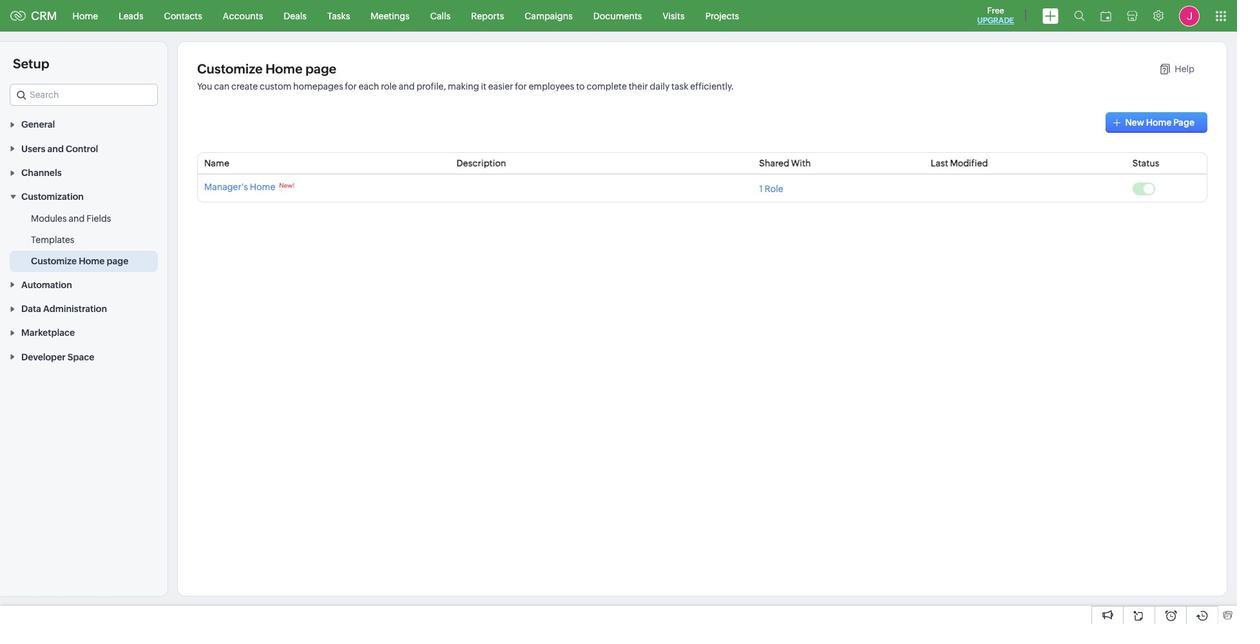 Task type: vqa. For each thing, say whether or not it's contained in the screenshot.
"page" to the left
yes



Task type: describe. For each thing, give the bounding box(es) containing it.
easier
[[489, 81, 513, 92]]

name
[[204, 158, 229, 168]]

new home page
[[1126, 117, 1195, 128]]

modules
[[31, 214, 67, 224]]

customize home page link
[[31, 255, 129, 268]]

modules and fields link
[[31, 212, 111, 225]]

Search text field
[[10, 84, 157, 105]]

contacts
[[164, 11, 202, 21]]

home up custom
[[266, 61, 303, 76]]

automation
[[21, 280, 72, 290]]

create menu image
[[1043, 8, 1059, 24]]

you
[[197, 81, 212, 92]]

meetings link
[[361, 0, 420, 31]]

free upgrade
[[978, 6, 1015, 25]]

profile,
[[417, 81, 446, 92]]

home inside customization region
[[79, 256, 105, 266]]

1 role
[[760, 183, 784, 194]]

last modified
[[931, 158, 989, 168]]

their
[[629, 81, 648, 92]]

profile element
[[1172, 0, 1208, 31]]

tasks link
[[317, 0, 361, 31]]

home inside "link"
[[73, 11, 98, 21]]

crm link
[[10, 9, 57, 23]]

home left new!
[[250, 182, 275, 192]]

deals
[[284, 11, 307, 21]]

projects link
[[695, 0, 750, 31]]

setup
[[13, 56, 49, 71]]

custom
[[260, 81, 292, 92]]

customization
[[21, 192, 84, 202]]

making
[[448, 81, 479, 92]]

homepages
[[293, 81, 343, 92]]

leads link
[[108, 0, 154, 31]]

calendar image
[[1101, 11, 1112, 21]]

and for users and control
[[47, 144, 64, 154]]

it
[[481, 81, 487, 92]]

calls
[[430, 11, 451, 21]]

manager's home new!
[[204, 182, 295, 192]]

shared
[[760, 158, 790, 168]]

administration
[[43, 304, 107, 314]]

contacts link
[[154, 0, 213, 31]]

reports
[[471, 11, 504, 21]]

accounts link
[[213, 0, 274, 31]]

role
[[381, 81, 397, 92]]

meetings
[[371, 11, 410, 21]]

calls link
[[420, 0, 461, 31]]

profile image
[[1180, 5, 1200, 26]]

employees
[[529, 81, 575, 92]]

campaigns
[[525, 11, 573, 21]]

1 horizontal spatial page
[[306, 61, 337, 76]]

developer
[[21, 352, 66, 362]]

marketplace
[[21, 328, 75, 338]]

developer space button
[[0, 345, 168, 369]]

documents link
[[583, 0, 653, 31]]

help link
[[1161, 64, 1195, 74]]

space
[[68, 352, 94, 362]]

customization region
[[0, 208, 168, 272]]

customization button
[[0, 184, 168, 208]]

new home page button
[[1107, 112, 1208, 133]]

each
[[359, 81, 379, 92]]

automation button
[[0, 272, 168, 296]]

data administration button
[[0, 296, 168, 320]]

page inside customization region
[[107, 256, 129, 266]]

home inside button
[[1147, 117, 1172, 128]]

shared with
[[760, 158, 811, 168]]

last
[[931, 158, 949, 168]]

home link
[[62, 0, 108, 31]]

1
[[760, 183, 763, 194]]



Task type: locate. For each thing, give the bounding box(es) containing it.
new
[[1126, 117, 1145, 128]]

deals link
[[274, 0, 317, 31]]

visits link
[[653, 0, 695, 31]]

role
[[765, 183, 784, 194]]

for left each
[[345, 81, 357, 92]]

users
[[21, 144, 45, 154]]

data administration
[[21, 304, 107, 314]]

general button
[[0, 112, 168, 136]]

efficiently.
[[691, 81, 734, 92]]

and for modules and fields
[[69, 214, 85, 224]]

campaigns link
[[515, 0, 583, 31]]

and right role
[[399, 81, 415, 92]]

free
[[988, 6, 1005, 15]]

page
[[306, 61, 337, 76], [107, 256, 129, 266]]

0 horizontal spatial page
[[107, 256, 129, 266]]

customize
[[197, 61, 263, 76], [31, 256, 77, 266]]

to
[[576, 81, 585, 92]]

data
[[21, 304, 41, 314]]

1 vertical spatial page
[[107, 256, 129, 266]]

1 horizontal spatial customize home page
[[197, 61, 337, 76]]

customize home page inside customization region
[[31, 256, 129, 266]]

customize home page
[[197, 61, 337, 76], [31, 256, 129, 266]]

documents
[[594, 11, 642, 21]]

you can create custom homepages for each role and profile, making it easier for employees to complete their daily task efficiently.
[[197, 81, 734, 92]]

users and control
[[21, 144, 98, 154]]

customize down templates
[[31, 256, 77, 266]]

0 vertical spatial customize home page
[[197, 61, 337, 76]]

customize inside customization region
[[31, 256, 77, 266]]

accounts
[[223, 11, 263, 21]]

complete
[[587, 81, 627, 92]]

for
[[345, 81, 357, 92], [515, 81, 527, 92]]

home right the new
[[1147, 117, 1172, 128]]

1 vertical spatial and
[[47, 144, 64, 154]]

2 vertical spatial and
[[69, 214, 85, 224]]

daily
[[650, 81, 670, 92]]

and inside "link"
[[69, 214, 85, 224]]

manager's
[[204, 182, 248, 192]]

modules and fields
[[31, 214, 111, 224]]

row
[[198, 153, 1208, 175]]

home right crm
[[73, 11, 98, 21]]

search element
[[1067, 0, 1093, 32]]

status
[[1133, 158, 1160, 168]]

row containing name
[[198, 153, 1208, 175]]

create menu element
[[1035, 0, 1067, 31]]

channels button
[[0, 160, 168, 184]]

can
[[214, 81, 230, 92]]

0 horizontal spatial customize home page
[[31, 256, 129, 266]]

customize home page up custom
[[197, 61, 337, 76]]

crm
[[31, 9, 57, 23]]

and inside dropdown button
[[47, 144, 64, 154]]

0 horizontal spatial customize
[[31, 256, 77, 266]]

page up automation dropdown button
[[107, 256, 129, 266]]

control
[[66, 144, 98, 154]]

leads
[[119, 11, 144, 21]]

0 horizontal spatial and
[[47, 144, 64, 154]]

customize home page up automation dropdown button
[[31, 256, 129, 266]]

templates
[[31, 235, 74, 245]]

with
[[792, 158, 811, 168]]

reports link
[[461, 0, 515, 31]]

manager's home link
[[204, 182, 275, 192]]

1 vertical spatial customize home page
[[31, 256, 129, 266]]

for right easier
[[515, 81, 527, 92]]

1 horizontal spatial customize
[[197, 61, 263, 76]]

page
[[1174, 117, 1195, 128]]

visits
[[663, 11, 685, 21]]

and right users
[[47, 144, 64, 154]]

None field
[[10, 84, 158, 106]]

page up homepages in the left of the page
[[306, 61, 337, 76]]

1 for from the left
[[345, 81, 357, 92]]

new!
[[279, 182, 295, 189]]

and left fields
[[69, 214, 85, 224]]

users and control button
[[0, 136, 168, 160]]

1 horizontal spatial and
[[69, 214, 85, 224]]

2 for from the left
[[515, 81, 527, 92]]

channels
[[21, 168, 62, 178]]

developer space
[[21, 352, 94, 362]]

customize up 'can'
[[197, 61, 263, 76]]

description
[[457, 158, 506, 168]]

tasks
[[327, 11, 350, 21]]

modified
[[951, 158, 989, 168]]

home
[[73, 11, 98, 21], [266, 61, 303, 76], [1147, 117, 1172, 128], [250, 182, 275, 192], [79, 256, 105, 266]]

search image
[[1075, 10, 1086, 21]]

fields
[[86, 214, 111, 224]]

marketplace button
[[0, 320, 168, 345]]

help
[[1176, 64, 1195, 74]]

0 vertical spatial customize
[[197, 61, 263, 76]]

0 horizontal spatial for
[[345, 81, 357, 92]]

1 vertical spatial customize
[[31, 256, 77, 266]]

templates link
[[31, 234, 74, 247]]

and
[[399, 81, 415, 92], [47, 144, 64, 154], [69, 214, 85, 224]]

0 vertical spatial page
[[306, 61, 337, 76]]

projects
[[706, 11, 740, 21]]

1 horizontal spatial for
[[515, 81, 527, 92]]

upgrade
[[978, 16, 1015, 25]]

home up automation dropdown button
[[79, 256, 105, 266]]

2 horizontal spatial and
[[399, 81, 415, 92]]

create
[[232, 81, 258, 92]]

0 vertical spatial and
[[399, 81, 415, 92]]

task
[[672, 81, 689, 92]]

general
[[21, 119, 55, 130]]



